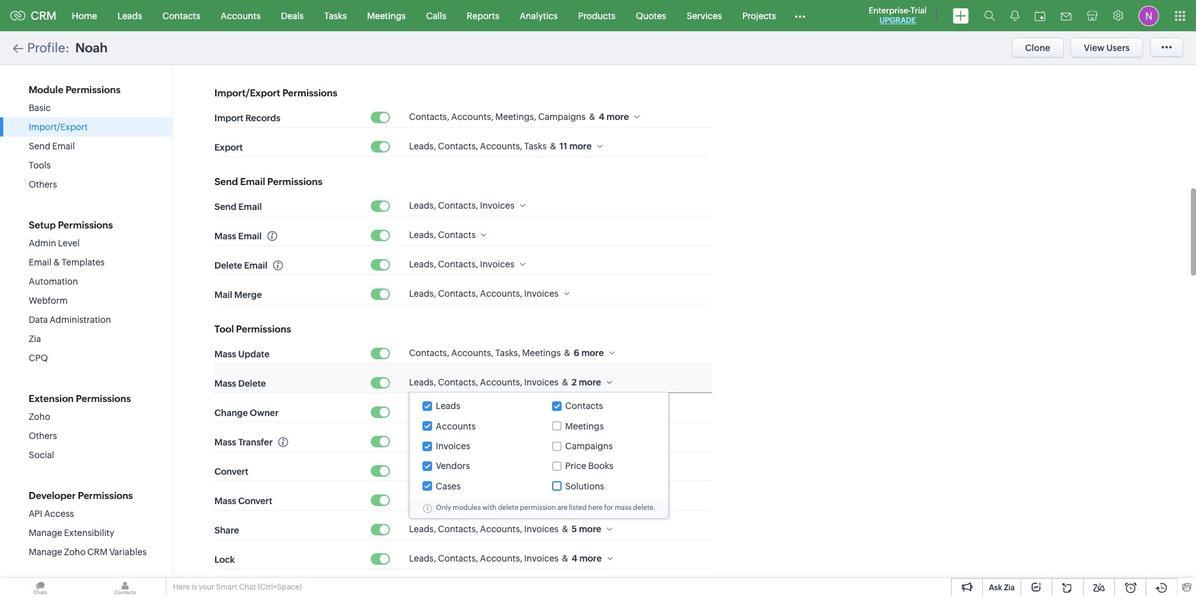 Task type: locate. For each thing, give the bounding box(es) containing it.
price
[[566, 461, 587, 472]]

0 horizontal spatial send email
[[29, 141, 75, 151]]

chat
[[239, 583, 256, 592]]

webform
[[29, 296, 68, 306]]

api
[[29, 509, 42, 519]]

0 vertical spatial send email
[[29, 141, 75, 151]]

0 vertical spatial accounts
[[221, 11, 261, 21]]

analytics link
[[510, 0, 568, 31]]

leads link
[[107, 0, 152, 31]]

7 leads, from the top
[[409, 407, 436, 417]]

1 vertical spatial send email
[[215, 202, 262, 212]]

1 horizontal spatial import/export
[[215, 88, 280, 98]]

convert up "mass convert"
[[215, 467, 249, 477]]

more for share
[[579, 524, 602, 535]]

here is your smart chat (ctrl+space)
[[173, 583, 302, 592]]

2 horizontal spatial meetings
[[566, 421, 604, 432]]

zia right the "ask"
[[1005, 584, 1016, 593]]

crm down extensibility
[[87, 547, 108, 558]]

manage for manage extensibility
[[29, 528, 62, 538]]

& for import records
[[589, 112, 596, 122]]

accounts left deals link
[[221, 11, 261, 21]]

1 vertical spatial 4
[[572, 554, 578, 564]]

&
[[589, 112, 596, 122], [550, 141, 557, 151], [53, 257, 60, 268], [564, 348, 571, 358], [562, 377, 569, 388], [550, 407, 557, 417], [550, 436, 557, 446], [562, 524, 569, 535], [562, 554, 569, 564]]

4 leads, from the top
[[409, 259, 436, 270]]

mass down the 'tool'
[[215, 349, 237, 359]]

0 vertical spatial crm
[[31, 9, 57, 22]]

1 vertical spatial import/export
[[29, 122, 88, 132]]

mass for mass email
[[215, 231, 237, 241]]

leads,
[[409, 141, 436, 151], [409, 201, 436, 211], [409, 230, 436, 240], [409, 259, 436, 270], [409, 289, 436, 299], [409, 377, 436, 388], [409, 407, 436, 417], [409, 436, 436, 446], [409, 524, 436, 535], [409, 554, 436, 564]]

1 vertical spatial others
[[29, 431, 57, 441]]

email down the module permissions
[[52, 141, 75, 151]]

:
[[65, 40, 70, 55]]

mass down change
[[215, 437, 237, 448]]

meetings right tasks,
[[523, 348, 561, 358]]

products link
[[568, 0, 626, 31]]

0 horizontal spatial import/export
[[29, 122, 88, 132]]

leads, contacts, accounts, tasks & 7 more up 'vendors'
[[409, 436, 589, 446]]

manage down 'api access'
[[29, 528, 62, 538]]

leads left 'vendors'
[[409, 466, 434, 476]]

zia down data
[[29, 334, 41, 344]]

leads, contacts, accounts, invoices & 2 more
[[409, 377, 602, 388]]

deals
[[281, 11, 304, 21]]

1 vertical spatial crm
[[87, 547, 108, 558]]

leads, contacts, accounts, invoices
[[409, 289, 559, 299]]

2 horizontal spatial contacts
[[566, 401, 603, 412]]

0 vertical spatial zia
[[29, 334, 41, 344]]

send up mass email
[[215, 202, 237, 212]]

0 vertical spatial 4
[[599, 112, 605, 122]]

send email up mass email
[[215, 202, 262, 212]]

data administration
[[29, 315, 111, 325]]

zia
[[29, 334, 41, 344], [1005, 584, 1016, 593]]

0 horizontal spatial accounts
[[221, 11, 261, 21]]

5 mass from the top
[[215, 496, 237, 506]]

leads, contacts, accounts, invoices & 5 more
[[409, 524, 602, 535]]

2 leads, contacts, invoices from the top
[[409, 259, 515, 270]]

1 horizontal spatial contacts
[[438, 230, 476, 240]]

1 horizontal spatial meetings
[[523, 348, 561, 358]]

mass up delete email
[[215, 231, 237, 241]]

send up tools
[[29, 141, 50, 151]]

2 leads, contacts, accounts, tasks & 7 more from the top
[[409, 436, 589, 446]]

1 7 from the top
[[560, 407, 565, 417]]

more
[[607, 112, 629, 122], [570, 141, 592, 151], [582, 348, 604, 358], [579, 377, 602, 388], [567, 407, 589, 417], [567, 436, 589, 446], [579, 524, 602, 535], [580, 554, 602, 564]]

mass for mass transfer
[[215, 437, 237, 448]]

1 horizontal spatial accounts
[[436, 421, 476, 432]]

import records
[[215, 113, 281, 123]]

more for lock
[[580, 554, 602, 564]]

delete.
[[633, 504, 656, 511]]

others
[[29, 179, 57, 190], [29, 431, 57, 441]]

social
[[29, 450, 54, 461]]

view users
[[1085, 43, 1131, 53]]

0 vertical spatial others
[[29, 179, 57, 190]]

price books
[[566, 461, 614, 472]]

home link
[[62, 0, 107, 31]]

records
[[246, 113, 281, 123]]

zoho down manage extensibility
[[64, 547, 86, 558]]

send
[[29, 141, 50, 151], [215, 176, 238, 187], [215, 202, 237, 212]]

crm
[[31, 9, 57, 22], [87, 547, 108, 558]]

2 mass from the top
[[215, 349, 237, 359]]

contacts,
[[409, 112, 450, 122], [438, 141, 479, 151], [438, 201, 479, 211], [438, 259, 479, 270], [438, 289, 479, 299], [409, 348, 450, 358], [438, 377, 479, 388], [438, 407, 479, 417], [438, 436, 479, 446], [438, 524, 479, 535], [438, 554, 479, 564]]

mass up change
[[215, 379, 237, 389]]

4 for invoices
[[572, 554, 578, 564]]

meetings link
[[357, 0, 416, 31]]

leads right home link
[[118, 11, 142, 21]]

leads, contacts, invoices
[[409, 201, 515, 211], [409, 259, 515, 270]]

send down "export"
[[215, 176, 238, 187]]

import/export permissions
[[215, 88, 338, 98]]

1 vertical spatial convert
[[238, 496, 272, 506]]

crm up profile
[[31, 9, 57, 22]]

others down tools
[[29, 179, 57, 190]]

0 vertical spatial manage
[[29, 528, 62, 538]]

convert up share
[[238, 496, 272, 506]]

email up delete email
[[238, 231, 262, 241]]

lock
[[215, 555, 235, 565]]

module permissions
[[29, 84, 121, 95]]

api access
[[29, 509, 74, 519]]

2 vertical spatial send
[[215, 202, 237, 212]]

products
[[579, 11, 616, 21]]

leads, contacts, accounts, tasks & 7 more down leads, contacts, accounts, invoices & 2 more
[[409, 407, 589, 417]]

1 horizontal spatial 4
[[599, 112, 605, 122]]

is
[[192, 583, 197, 592]]

upgrade
[[880, 16, 917, 25]]

0 vertical spatial leads, contacts, invoices
[[409, 201, 515, 211]]

0 vertical spatial leads, contacts, accounts, tasks & 7 more
[[409, 407, 589, 417]]

1 vertical spatial zia
[[1005, 584, 1016, 593]]

send email up tools
[[29, 141, 75, 151]]

mass for mass update
[[215, 349, 237, 359]]

leads, contacts, invoices down leads, contacts
[[409, 259, 515, 270]]

meetings up price books
[[566, 421, 604, 432]]

0 vertical spatial campaigns
[[539, 112, 586, 122]]

mass delete
[[215, 379, 266, 389]]

0 vertical spatial import/export
[[215, 88, 280, 98]]

1 vertical spatial zoho
[[64, 547, 86, 558]]

0 vertical spatial convert
[[215, 467, 249, 477]]

more for mass update
[[582, 348, 604, 358]]

0 horizontal spatial zoho
[[29, 412, 50, 422]]

tasks
[[324, 11, 347, 21], [525, 141, 547, 151], [525, 407, 547, 417], [525, 436, 547, 446]]

0 vertical spatial 7
[[560, 407, 565, 417]]

contacts
[[163, 11, 200, 21], [438, 230, 476, 240], [566, 401, 603, 412]]

2 7 from the top
[[560, 436, 565, 446]]

more for export
[[570, 141, 592, 151]]

campaigns up price books
[[566, 441, 613, 452]]

more for mass delete
[[579, 377, 602, 388]]

projects
[[743, 11, 777, 21]]

5 leads, from the top
[[409, 289, 436, 299]]

manage down manage extensibility
[[29, 547, 62, 558]]

delete up mail
[[215, 260, 242, 271]]

mass up share
[[215, 496, 237, 506]]

3 leads, from the top
[[409, 230, 436, 240]]

0 horizontal spatial zia
[[29, 334, 41, 344]]

zoho
[[29, 412, 50, 422], [64, 547, 86, 558]]

contacts, accounts, meetings, campaigns & 4 more
[[409, 112, 629, 122]]

4 mass from the top
[[215, 437, 237, 448]]

others up social
[[29, 431, 57, 441]]

campaigns up '11'
[[539, 112, 586, 122]]

1 vertical spatial leads, contacts, invoices
[[409, 259, 515, 270]]

meetings
[[367, 11, 406, 21], [523, 348, 561, 358], [566, 421, 604, 432]]

crm link
[[10, 9, 57, 22]]

accounts link
[[211, 0, 271, 31]]

1 manage from the top
[[29, 528, 62, 538]]

create menu element
[[946, 0, 977, 31]]

mass update
[[215, 349, 270, 359]]

1 horizontal spatial crm
[[87, 547, 108, 558]]

2
[[572, 377, 577, 388]]

Other Modules field
[[787, 5, 814, 26]]

0 horizontal spatial 4
[[572, 554, 578, 564]]

admin level
[[29, 238, 80, 248]]

leads, contacts, accounts, tasks & 7 more
[[409, 407, 589, 417], [409, 436, 589, 446]]

only modules with delete permission are listed here for mass delete.
[[436, 504, 656, 511]]

home
[[72, 11, 97, 21]]

invoices
[[480, 201, 515, 211], [480, 259, 515, 270], [525, 289, 559, 299], [525, 377, 559, 388], [436, 441, 471, 452], [525, 524, 559, 535], [525, 554, 559, 564]]

0 horizontal spatial crm
[[31, 9, 57, 22]]

& for mass delete
[[562, 377, 569, 388]]

import/export for import/export
[[29, 122, 88, 132]]

data
[[29, 315, 48, 325]]

1 vertical spatial send
[[215, 176, 238, 187]]

listed
[[569, 504, 587, 511]]

email down "send email permissions"
[[239, 202, 262, 212]]

tasks,
[[496, 348, 521, 358]]

import/export up 'import records'
[[215, 88, 280, 98]]

1 vertical spatial meetings
[[523, 348, 561, 358]]

meetings left the calls link
[[367, 11, 406, 21]]

accounts inside accounts link
[[221, 11, 261, 21]]

import/export down the basic
[[29, 122, 88, 132]]

(ctrl+space)
[[258, 583, 302, 592]]

accounts up 'vendors'
[[436, 421, 476, 432]]

convert
[[215, 467, 249, 477], [238, 496, 272, 506]]

trial
[[911, 6, 927, 15]]

3 mass from the top
[[215, 379, 237, 389]]

signals image
[[1011, 10, 1020, 21]]

10 leads, from the top
[[409, 554, 436, 564]]

2 manage from the top
[[29, 547, 62, 558]]

clone button
[[1013, 38, 1064, 58]]

permissions
[[66, 84, 121, 95], [283, 88, 338, 98], [267, 176, 323, 187], [58, 220, 113, 231], [236, 324, 291, 335], [76, 393, 131, 404], [78, 491, 133, 501]]

noah
[[75, 40, 108, 55]]

reports
[[467, 11, 500, 21]]

delete down update
[[238, 379, 266, 389]]

1 vertical spatial leads, contacts, accounts, tasks & 7 more
[[409, 436, 589, 446]]

update
[[238, 349, 270, 359]]

1 mass from the top
[[215, 231, 237, 241]]

import/export for import/export permissions
[[215, 88, 280, 98]]

enterprise-
[[869, 6, 911, 15]]

0 horizontal spatial meetings
[[367, 11, 406, 21]]

0 horizontal spatial contacts
[[163, 11, 200, 21]]

leads
[[118, 11, 142, 21], [436, 401, 461, 412], [409, 466, 434, 476], [409, 495, 434, 505]]

templates
[[62, 257, 105, 268]]

delete
[[498, 504, 519, 511]]

1 vertical spatial manage
[[29, 547, 62, 558]]

administration
[[50, 315, 111, 325]]

more for import records
[[607, 112, 629, 122]]

cpq
[[29, 353, 48, 363]]

manage
[[29, 528, 62, 538], [29, 547, 62, 558]]

1 vertical spatial 7
[[560, 436, 565, 446]]

leads, contacts, invoices up leads, contacts
[[409, 201, 515, 211]]

mass for mass convert
[[215, 496, 237, 506]]

mass for mass delete
[[215, 379, 237, 389]]

zoho down extension
[[29, 412, 50, 422]]

accounts
[[221, 11, 261, 21], [436, 421, 476, 432]]



Task type: vqa. For each thing, say whether or not it's contained in the screenshot.
SEND EMAIL PERMISSIONS
yes



Task type: describe. For each thing, give the bounding box(es) containing it.
1 horizontal spatial zoho
[[64, 547, 86, 558]]

developer
[[29, 491, 76, 501]]

reports link
[[457, 0, 510, 31]]

permissions for tool permissions
[[236, 324, 291, 335]]

6
[[574, 348, 580, 358]]

2 vertical spatial meetings
[[566, 421, 604, 432]]

permissions for import/export permissions
[[283, 88, 338, 98]]

5
[[572, 524, 577, 535]]

& for lock
[[562, 554, 569, 564]]

delete email
[[215, 260, 268, 271]]

leads, contacts, accounts, invoices & 4 more
[[409, 554, 602, 564]]

here
[[589, 504, 603, 511]]

leads, contacts, accounts, tasks & 11 more
[[409, 141, 592, 151]]

clone
[[1026, 43, 1051, 53]]

& for export
[[550, 141, 557, 151]]

email down admin
[[29, 257, 51, 268]]

contacts image
[[85, 579, 165, 597]]

your
[[199, 583, 215, 592]]

change
[[215, 408, 248, 418]]

extension permissions
[[29, 393, 131, 404]]

chats image
[[0, 579, 80, 597]]

ask
[[990, 584, 1003, 593]]

only
[[436, 504, 452, 511]]

calls
[[427, 11, 447, 21]]

vendors
[[436, 461, 470, 472]]

view
[[1085, 43, 1105, 53]]

signals element
[[1003, 0, 1028, 31]]

1 leads, from the top
[[409, 141, 436, 151]]

meetings,
[[496, 112, 537, 122]]

permissions for module permissions
[[66, 84, 121, 95]]

access
[[44, 509, 74, 519]]

leads up 'vendors'
[[436, 401, 461, 412]]

variables
[[109, 547, 147, 558]]

here
[[173, 583, 190, 592]]

are
[[558, 504, 568, 511]]

4 for campaigns
[[599, 112, 605, 122]]

solutions
[[566, 481, 605, 492]]

transfer
[[238, 437, 273, 448]]

1 vertical spatial accounts
[[436, 421, 476, 432]]

analytics
[[520, 11, 558, 21]]

& for mass update
[[564, 348, 571, 358]]

import
[[215, 113, 244, 123]]

search element
[[977, 0, 1003, 31]]

quotes link
[[626, 0, 677, 31]]

1 horizontal spatial send email
[[215, 202, 262, 212]]

permissions for developer permissions
[[78, 491, 133, 501]]

1 vertical spatial delete
[[238, 379, 266, 389]]

2 others from the top
[[29, 431, 57, 441]]

basic
[[29, 103, 51, 113]]

for
[[605, 504, 614, 511]]

profile
[[27, 40, 65, 55]]

automation
[[29, 277, 78, 287]]

mass
[[615, 504, 632, 511]]

1 horizontal spatial zia
[[1005, 584, 1016, 593]]

permissions for setup permissions
[[58, 220, 113, 231]]

export
[[215, 142, 243, 152]]

search image
[[985, 10, 996, 21]]

1 vertical spatial contacts
[[438, 230, 476, 240]]

1 vertical spatial campaigns
[[566, 441, 613, 452]]

contacts, accounts, tasks, meetings & 6 more
[[409, 348, 604, 358]]

manage zoho crm variables
[[29, 547, 147, 558]]

mail merge
[[215, 290, 262, 300]]

mass transfer
[[215, 437, 273, 448]]

enterprise-trial upgrade
[[869, 6, 927, 25]]

profile element
[[1132, 0, 1168, 31]]

projects link
[[733, 0, 787, 31]]

0 vertical spatial send
[[29, 141, 50, 151]]

0 vertical spatial meetings
[[367, 11, 406, 21]]

tools
[[29, 160, 51, 171]]

& for share
[[562, 524, 569, 535]]

mass email
[[215, 231, 262, 241]]

share
[[215, 525, 239, 536]]

calendar image
[[1035, 11, 1046, 21]]

books
[[589, 461, 614, 472]]

profile image
[[1140, 5, 1160, 26]]

mails image
[[1062, 12, 1072, 20]]

merge
[[234, 290, 262, 300]]

with
[[483, 504, 497, 511]]

owner
[[250, 408, 279, 418]]

email & templates
[[29, 257, 105, 268]]

users
[[1107, 43, 1131, 53]]

1 others from the top
[[29, 179, 57, 190]]

2 leads, from the top
[[409, 201, 436, 211]]

9 leads, from the top
[[409, 524, 436, 535]]

services
[[687, 11, 723, 21]]

tool permissions
[[215, 324, 291, 335]]

admin
[[29, 238, 56, 248]]

ask zia
[[990, 584, 1016, 593]]

permissions for extension permissions
[[76, 393, 131, 404]]

deals link
[[271, 0, 314, 31]]

2 vertical spatial contacts
[[566, 401, 603, 412]]

1 leads, contacts, invoices from the top
[[409, 201, 515, 211]]

8 leads, from the top
[[409, 436, 436, 446]]

developer permissions
[[29, 491, 133, 501]]

mails element
[[1054, 1, 1080, 30]]

level
[[58, 238, 80, 248]]

calls link
[[416, 0, 457, 31]]

contacts link
[[152, 0, 211, 31]]

create menu image
[[954, 8, 970, 23]]

leads, contacts
[[409, 230, 476, 240]]

quotes
[[636, 11, 667, 21]]

cases
[[436, 481, 461, 492]]

0 vertical spatial contacts
[[163, 11, 200, 21]]

0 vertical spatial delete
[[215, 260, 242, 271]]

0 vertical spatial zoho
[[29, 412, 50, 422]]

send email permissions
[[215, 176, 323, 187]]

1 leads, contacts, accounts, tasks & 7 more from the top
[[409, 407, 589, 417]]

leads left only at left bottom
[[409, 495, 434, 505]]

setup
[[29, 220, 56, 231]]

email down "export"
[[240, 176, 265, 187]]

manage for manage zoho crm variables
[[29, 547, 62, 558]]

6 leads, from the top
[[409, 377, 436, 388]]

extension
[[29, 393, 74, 404]]

email up merge
[[244, 260, 268, 271]]



